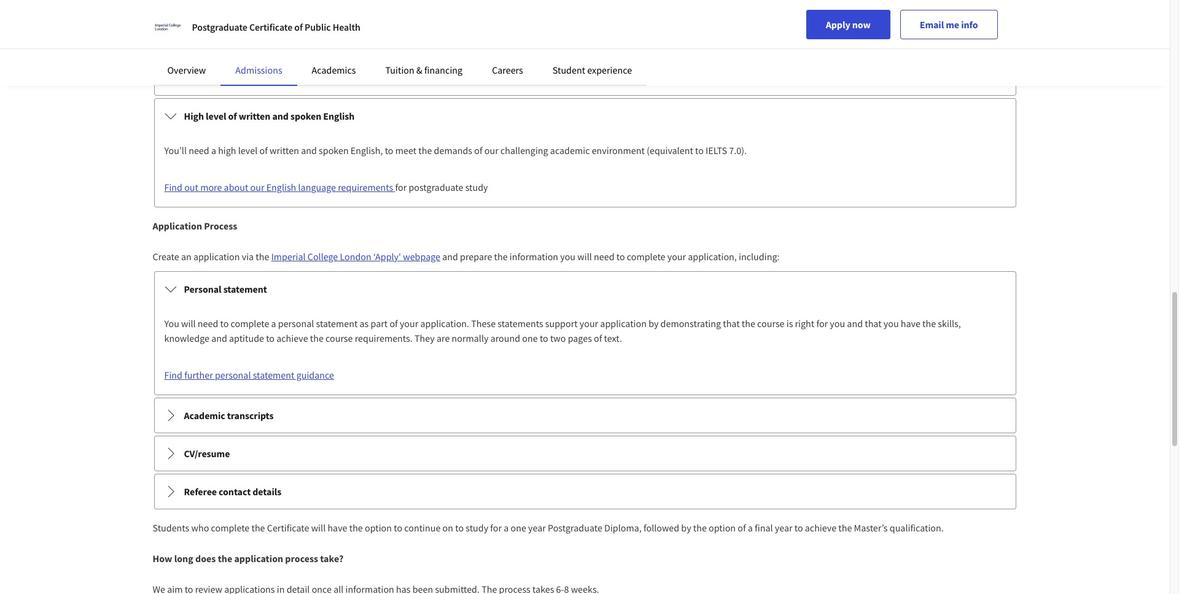 Task type: describe. For each thing, give the bounding box(es) containing it.
degree-
[[439, 55, 470, 67]]

students
[[153, 522, 189, 534]]

cv/resume button
[[154, 437, 1016, 471]]

existing
[[897, 55, 929, 67]]

of right 'demands' on the top left of page
[[474, 144, 483, 157]]

need up personal statement dropdown button
[[594, 251, 615, 263]]

knowledge
[[164, 332, 209, 345]]

1 that from the left
[[723, 318, 740, 330]]

email me info button
[[900, 10, 998, 39]]

financing
[[424, 64, 463, 76]]

application process
[[153, 220, 237, 232]]

0 horizontal spatial qualification
[[164, 69, 216, 82]]

2 horizontal spatial an
[[567, 55, 577, 67]]

0 vertical spatial certificate
[[249, 21, 293, 33]]

by inside you will need to complete a personal statement as part of your application. these statements support your application by demonstrating that the course is right for you and that you have the skills, knowledge and aptitude to achieve the course requirements. they are normally around one to two pages of text.
[[649, 318, 659, 330]]

challenging
[[501, 144, 548, 157]]

1 option from the left
[[365, 522, 392, 534]]

create
[[153, 251, 179, 263]]

requirements
[[338, 181, 393, 193]]

you
[[164, 318, 179, 330]]

you inside for non-uk and overseas applicants - if you hold an undergraduate degree-level qualification from an overseas institution, please refer to imperial's country index to find out if your existing academic qualification meets the minimum admission requirements.
[[326, 55, 341, 67]]

bachelor's
[[411, 18, 454, 30]]

overview
[[167, 64, 206, 76]]

support
[[545, 318, 578, 330]]

0 vertical spatial application
[[193, 251, 240, 263]]

london
[[340, 251, 371, 263]]

find further personal statement guidance link
[[164, 369, 334, 381]]

1 horizontal spatial qualification
[[492, 55, 543, 67]]

careers link
[[492, 64, 523, 76]]

applicants
[[269, 55, 311, 67]]

0 vertical spatial our
[[484, 144, 499, 157]]

have inside you will need to complete a personal statement as part of your application. these statements support your application by demonstrating that the course is right for you and that you have the skills, knowledge and aptitude to achieve the course requirements. they are normally around one to two pages of text.
[[901, 318, 921, 330]]

minimum inside for non-uk and overseas applicants - if you hold an undergraduate degree-level qualification from an overseas institution, please refer to imperial's country index to find out if your existing academic qualification meets the minimum admission requirements.
[[260, 69, 300, 82]]

&
[[416, 64, 422, 76]]

to right on
[[455, 522, 464, 534]]

master's
[[854, 522, 888, 534]]

requirements. inside you will need to complete a personal statement as part of your application. these statements support your application by demonstrating that the course is right for you and that you have the skills, knowledge and aptitude to achieve the course requirements. they are normally around one to two pages of text.
[[355, 332, 413, 345]]

degree
[[456, 18, 484, 30]]

apply now button
[[806, 10, 890, 39]]

you will need to complete a personal statement as part of your application. these statements support your application by demonstrating that the course is right for you and that you have the skills, knowledge and aptitude to achieve the course requirements. they are normally around one to two pages of text.
[[164, 318, 961, 345]]

find for find out more about our english language requirements for postgraduate study
[[164, 181, 182, 193]]

of left the final on the right bottom of page
[[738, 522, 746, 534]]

of left public
[[294, 21, 303, 33]]

1 horizontal spatial by
[[681, 522, 691, 534]]

you'll
[[164, 144, 187, 157]]

find
[[835, 55, 851, 67]]

a left the final on the right bottom of page
[[748, 522, 753, 534]]

imperial college london 'apply' webpage link
[[271, 251, 440, 263]]

long
[[174, 553, 193, 565]]

about
[[224, 181, 248, 193]]

1 horizontal spatial level
[[238, 144, 258, 157]]

further
[[184, 369, 213, 381]]

need right you'll in the top of the page
[[326, 18, 346, 30]]

written inside dropdown button
[[239, 110, 270, 122]]

to right aptitude at the bottom left of page
[[266, 332, 275, 345]]

for left this
[[201, 18, 213, 30]]

honours,
[[506, 18, 543, 30]]

application,
[[688, 251, 737, 263]]

including:
[[739, 251, 780, 263]]

this
[[215, 18, 230, 30]]

imperial
[[271, 251, 306, 263]]

part
[[371, 318, 388, 330]]

need right you'll
[[189, 144, 209, 157]]

pages
[[568, 332, 592, 345]]

on
[[443, 522, 453, 534]]

email me info
[[920, 18, 978, 31]]

with
[[486, 18, 504, 30]]

1 horizontal spatial postgraduate
[[548, 522, 602, 534]]

how
[[153, 553, 172, 565]]

academic
[[184, 410, 225, 422]]

does
[[195, 553, 216, 565]]

create an application via the imperial college london 'apply' webpage and prepare the information you will need to complete your application, including:
[[153, 251, 780, 263]]

info
[[961, 18, 978, 31]]

2 vertical spatial application
[[234, 553, 283, 565]]

these
[[471, 318, 496, 330]]

find out more about our english language requirements for postgraduate study
[[164, 181, 488, 193]]

tuition & financing
[[385, 64, 463, 76]]

find out more about our english language requirements link
[[164, 181, 395, 193]]

statement inside you will need to complete a personal statement as part of your application. these statements support your application by demonstrating that the course is right for you and that you have the skills, knowledge and aptitude to achieve the course requirements. they are normally around one to two pages of text.
[[316, 318, 358, 330]]

2 overseas from the left
[[579, 55, 615, 67]]

to
[[164, 18, 174, 30]]

institution,
[[617, 55, 662, 67]]

1 vertical spatial one
[[511, 522, 526, 534]]

followed
[[644, 522, 679, 534]]

1 horizontal spatial an
[[363, 55, 374, 67]]

2 option from the left
[[709, 522, 736, 534]]

high
[[184, 110, 204, 122]]

your up pages
[[580, 318, 598, 330]]

1 year from the left
[[528, 522, 546, 534]]

referee contact details
[[184, 486, 281, 498]]

country
[[767, 55, 799, 67]]

referee contact details button
[[154, 475, 1016, 509]]

to left ielts
[[695, 144, 704, 157]]

prepare
[[460, 251, 492, 263]]

0 horizontal spatial have
[[328, 522, 347, 534]]

0 horizontal spatial an
[[181, 251, 191, 263]]

please
[[664, 55, 691, 67]]

index
[[800, 55, 823, 67]]

to left find
[[825, 55, 833, 67]]

or
[[545, 18, 553, 30]]

of right part
[[390, 318, 398, 330]]

personal
[[184, 283, 221, 295]]

from
[[545, 55, 565, 67]]

achieve inside you will need to complete a personal statement as part of your application. these statements support your application by demonstrating that the course is right for you and that you have the skills, knowledge and aptitude to achieve the course requirements. they are normally around one to two pages of text.
[[277, 332, 308, 345]]

now
[[852, 18, 871, 31]]

1 vertical spatial certificate
[[267, 522, 309, 534]]

a inside you will need to complete a personal statement as part of your application. these statements support your application by demonstrating that the course is right for you and that you have the skills, knowledge and aptitude to achieve the course requirements. they are normally around one to two pages of text.
[[271, 318, 276, 330]]

apply
[[826, 18, 850, 31]]

you'll need a high level of written and spoken english, to meet the demands of our challenging academic environment (equivalent to ielts 7.0).
[[164, 144, 747, 157]]

imperial college london logo image
[[153, 12, 182, 42]]

undergraduate
[[376, 55, 437, 67]]

personal statement button
[[154, 272, 1016, 306]]



Task type: locate. For each thing, give the bounding box(es) containing it.
1 horizontal spatial if
[[869, 55, 875, 67]]

academic transcripts button
[[154, 399, 1016, 433]]

2 vertical spatial will
[[311, 522, 326, 534]]

careers
[[492, 64, 523, 76]]

to down personal statement
[[220, 318, 229, 330]]

1 vertical spatial our
[[250, 181, 264, 193]]

0 vertical spatial level
[[470, 55, 490, 67]]

1 vertical spatial requirements.
[[355, 332, 413, 345]]

requirements. down part
[[355, 332, 413, 345]]

if right find
[[869, 55, 875, 67]]

0 horizontal spatial if
[[318, 55, 324, 67]]

qualification down honours,
[[492, 55, 543, 67]]

certificate up process
[[267, 522, 309, 534]]

1 horizontal spatial achieve
[[805, 522, 837, 534]]

0 vertical spatial academic
[[931, 55, 970, 67]]

1 overseas from the left
[[231, 55, 267, 67]]

to right the final on the right bottom of page
[[795, 522, 803, 534]]

to left continue
[[394, 522, 402, 534]]

year right the final on the right bottom of page
[[775, 522, 793, 534]]

minimum left "2:1"
[[355, 18, 395, 30]]

postgraduate up uk
[[192, 21, 247, 33]]

0 vertical spatial english
[[323, 110, 355, 122]]

statement
[[223, 283, 267, 295], [316, 318, 358, 330], [253, 369, 294, 381]]

to up personal statement dropdown button
[[616, 251, 625, 263]]

0 vertical spatial minimum
[[355, 18, 395, 30]]

an right from
[[567, 55, 577, 67]]

public
[[305, 21, 331, 33]]

right
[[795, 318, 815, 330]]

complete inside you will need to complete a personal statement as part of your application. these statements support your application by demonstrating that the course is right for you and that you have the skills, knowledge and aptitude to achieve the course requirements. they are normally around one to two pages of text.
[[231, 318, 269, 330]]

0 horizontal spatial english
[[266, 181, 296, 193]]

2 vertical spatial complete
[[211, 522, 250, 534]]

have up take?
[[328, 522, 347, 534]]

level left careers
[[470, 55, 490, 67]]

1 horizontal spatial english
[[323, 110, 355, 122]]

'apply'
[[373, 251, 401, 263]]

you right information
[[560, 251, 576, 263]]

0 horizontal spatial course
[[326, 332, 353, 345]]

0 vertical spatial course
[[757, 318, 785, 330]]

they
[[415, 332, 435, 345]]

english down admission
[[323, 110, 355, 122]]

statements
[[498, 318, 543, 330]]

1 vertical spatial out
[[184, 181, 198, 193]]

and left aptitude at the bottom left of page
[[211, 332, 227, 345]]

academic inside for non-uk and overseas applicants - if you hold an undergraduate degree-level qualification from an overseas institution, please refer to imperial's country index to find out if your existing academic qualification meets the minimum admission requirements.
[[931, 55, 970, 67]]

1 horizontal spatial personal
[[278, 318, 314, 330]]

0 vertical spatial one
[[522, 332, 538, 345]]

statement left as
[[316, 318, 358, 330]]

apply
[[176, 18, 199, 30]]

achieve left master's
[[805, 522, 837, 534]]

study right on
[[466, 522, 488, 534]]

out left more
[[184, 181, 198, 193]]

1 horizontal spatial have
[[901, 318, 921, 330]]

to
[[714, 55, 722, 67], [825, 55, 833, 67], [385, 144, 393, 157], [695, 144, 704, 157], [616, 251, 625, 263], [220, 318, 229, 330], [266, 332, 275, 345], [540, 332, 548, 345], [394, 522, 402, 534], [455, 522, 464, 534], [795, 522, 803, 534]]

admissions
[[235, 64, 282, 76]]

apply now
[[826, 18, 871, 31]]

guidance
[[296, 369, 334, 381]]

postgraduate down referee contact details dropdown button
[[548, 522, 602, 534]]

and up language
[[301, 144, 317, 157]]

0 horizontal spatial academic
[[550, 144, 590, 157]]

2 vertical spatial level
[[238, 144, 258, 157]]

contact
[[219, 486, 251, 498]]

qualification
[[492, 55, 543, 67], [164, 69, 216, 82]]

0 vertical spatial personal
[[278, 318, 314, 330]]

option left continue
[[365, 522, 392, 534]]

1 horizontal spatial year
[[775, 522, 793, 534]]

year down referee contact details dropdown button
[[528, 522, 546, 534]]

and right right
[[847, 318, 863, 330]]

1 vertical spatial study
[[466, 522, 488, 534]]

an
[[363, 55, 374, 67], [567, 55, 577, 67], [181, 251, 191, 263]]

1 if from the left
[[318, 55, 324, 67]]

1 vertical spatial by
[[681, 522, 691, 534]]

1 horizontal spatial overseas
[[579, 55, 615, 67]]

1 vertical spatial course
[[326, 332, 353, 345]]

0 horizontal spatial that
[[723, 318, 740, 330]]

and left prepare
[[442, 251, 458, 263]]

a left high
[[211, 144, 216, 157]]

certificate up applicants
[[249, 21, 293, 33]]

0 horizontal spatial by
[[649, 318, 659, 330]]

your inside for non-uk and overseas applicants - if you hold an undergraduate degree-level qualification from an overseas institution, please refer to imperial's country index to find out if your existing academic qualification meets the minimum admission requirements.
[[877, 55, 895, 67]]

demands
[[434, 144, 472, 157]]

0 horizontal spatial postgraduate
[[192, 21, 247, 33]]

spoken left the english,
[[319, 144, 349, 157]]

study right postgraduate
[[465, 181, 488, 193]]

application up text.
[[600, 318, 647, 330]]

requirements. inside for non-uk and overseas applicants - if you hold an undergraduate degree-level qualification from an overseas institution, please refer to imperial's country index to find out if your existing academic qualification meets the minimum admission requirements.
[[347, 69, 405, 82]]

spoken down admission
[[290, 110, 321, 122]]

of down high level of written and spoken english
[[259, 144, 268, 157]]

that
[[723, 318, 740, 330], [865, 318, 882, 330]]

0 horizontal spatial level
[[206, 110, 226, 122]]

need up knowledge
[[198, 318, 218, 330]]

who
[[191, 522, 209, 534]]

personal inside you will need to complete a personal statement as part of your application. these statements support your application by demonstrating that the course is right for you and that you have the skills, knowledge and aptitude to achieve the course requirements. they are normally around one to two pages of text.
[[278, 318, 314, 330]]

a right public
[[348, 18, 353, 30]]

0 horizontal spatial achieve
[[277, 332, 308, 345]]

out inside for non-uk and overseas applicants - if you hold an undergraduate degree-level qualification from an overseas institution, please refer to imperial's country index to find out if your existing academic qualification meets the minimum admission requirements.
[[853, 55, 867, 67]]

0 horizontal spatial option
[[365, 522, 392, 534]]

1 vertical spatial will
[[181, 318, 196, 330]]

level inside for non-uk and overseas applicants - if you hold an undergraduate degree-level qualification from an overseas institution, please refer to imperial's country index to find out if your existing academic qualification meets the minimum admission requirements.
[[470, 55, 490, 67]]

requirements. down hold
[[347, 69, 405, 82]]

complete
[[627, 251, 666, 263], [231, 318, 269, 330], [211, 522, 250, 534]]

take?
[[320, 553, 344, 565]]

are
[[437, 332, 450, 345]]

of left text.
[[594, 332, 602, 345]]

1 vertical spatial statement
[[316, 318, 358, 330]]

student experience
[[553, 64, 632, 76]]

an right hold
[[363, 55, 374, 67]]

will up take?
[[311, 522, 326, 534]]

option left the final on the right bottom of page
[[709, 522, 736, 534]]

college
[[308, 251, 338, 263]]

diploma,
[[604, 522, 642, 534]]

1 vertical spatial written
[[270, 144, 299, 157]]

our right about
[[250, 181, 264, 193]]

degree,
[[268, 18, 299, 30]]

final
[[755, 522, 773, 534]]

0 vertical spatial find
[[164, 181, 182, 193]]

an right create
[[181, 251, 191, 263]]

0 horizontal spatial overseas
[[231, 55, 267, 67]]

continue
[[404, 522, 441, 534]]

high
[[218, 144, 236, 157]]

1 vertical spatial application
[[600, 318, 647, 330]]

0 vertical spatial statement
[[223, 283, 267, 295]]

you'll
[[301, 18, 324, 30]]

student
[[553, 64, 585, 76]]

is
[[787, 318, 793, 330]]

spoken inside high level of written and spoken english dropdown button
[[290, 110, 321, 122]]

personal right further at the bottom of page
[[215, 369, 251, 381]]

english,
[[351, 144, 383, 157]]

for right right
[[817, 318, 828, 330]]

0 vertical spatial requirements.
[[347, 69, 405, 82]]

statement left 'guidance'
[[253, 369, 294, 381]]

admissions link
[[235, 64, 282, 76]]

course left the is
[[757, 318, 785, 330]]

find for find further personal statement guidance
[[164, 369, 182, 381]]

you up admission
[[326, 55, 341, 67]]

qualification down non-
[[164, 69, 216, 82]]

you left skills,
[[884, 318, 899, 330]]

statement inside dropdown button
[[223, 283, 267, 295]]

for inside you will need to complete a personal statement as part of your application. these statements support your application by demonstrating that the course is right for you and that you have the skills, knowledge and aptitude to achieve the course requirements. they are normally around one to two pages of text.
[[817, 318, 828, 330]]

0 horizontal spatial our
[[250, 181, 264, 193]]

and right uk
[[213, 55, 229, 67]]

referee
[[184, 486, 217, 498]]

out right find
[[853, 55, 867, 67]]

2 that from the left
[[865, 318, 882, 330]]

0 vertical spatial have
[[901, 318, 921, 330]]

0 vertical spatial complete
[[627, 251, 666, 263]]

and inside for non-uk and overseas applicants - if you hold an undergraduate degree-level qualification from an overseas institution, please refer to imperial's country index to find out if your existing academic qualification meets the minimum admission requirements.
[[213, 55, 229, 67]]

have left skills,
[[901, 318, 921, 330]]

to right refer
[[714, 55, 722, 67]]

find
[[164, 181, 182, 193], [164, 369, 182, 381]]

1 vertical spatial personal
[[215, 369, 251, 381]]

by left demonstrating
[[649, 318, 659, 330]]

1 find from the top
[[164, 181, 182, 193]]

0 horizontal spatial personal
[[215, 369, 251, 381]]

1 vertical spatial academic
[[550, 144, 590, 157]]

0 vertical spatial qualification
[[492, 55, 543, 67]]

0 vertical spatial achieve
[[277, 332, 308, 345]]

0 vertical spatial written
[[239, 110, 270, 122]]

0 vertical spatial postgraduate
[[192, 21, 247, 33]]

personal up 'guidance'
[[278, 318, 314, 330]]

refer
[[693, 55, 712, 67]]

our left challenging at top
[[484, 144, 499, 157]]

you right right
[[830, 318, 845, 330]]

minimum
[[355, 18, 395, 30], [260, 69, 300, 82]]

to left meet
[[385, 144, 393, 157]]

1 vertical spatial have
[[328, 522, 347, 534]]

0 horizontal spatial year
[[528, 522, 546, 534]]

1 vertical spatial find
[[164, 369, 182, 381]]

1 vertical spatial postgraduate
[[548, 522, 602, 534]]

master's
[[232, 18, 267, 30]]

0 vertical spatial spoken
[[290, 110, 321, 122]]

1 vertical spatial qualification
[[164, 69, 216, 82]]

1 vertical spatial achieve
[[805, 522, 837, 534]]

1 vertical spatial minimum
[[260, 69, 300, 82]]

your left the application,
[[667, 251, 686, 263]]

2 horizontal spatial level
[[470, 55, 490, 67]]

1 horizontal spatial that
[[865, 318, 882, 330]]

achieve up 'guidance'
[[277, 332, 308, 345]]

will inside you will need to complete a personal statement as part of your application. these statements support your application by demonstrating that the course is right for you and that you have the skills, knowledge and aptitude to achieve the course requirements. they are normally around one to two pages of text.
[[181, 318, 196, 330]]

1 horizontal spatial academic
[[931, 55, 970, 67]]

one inside you will need to complete a personal statement as part of your application. these statements support your application by demonstrating that the course is right for you and that you have the skills, knowledge and aptitude to achieve the course requirements. they are normally around one to two pages of text.
[[522, 332, 538, 345]]

postgraduate
[[409, 181, 463, 193]]

have
[[901, 318, 921, 330], [328, 522, 347, 534]]

1 horizontal spatial will
[[311, 522, 326, 534]]

your left existing
[[877, 55, 895, 67]]

and down admissions link
[[272, 110, 289, 122]]

english left language
[[266, 181, 296, 193]]

2 vertical spatial statement
[[253, 369, 294, 381]]

admission
[[302, 69, 345, 82]]

find further personal statement guidance
[[164, 369, 334, 381]]

1 vertical spatial spoken
[[319, 144, 349, 157]]

academics link
[[312, 64, 356, 76]]

for right on
[[490, 522, 502, 534]]

1 horizontal spatial option
[[709, 522, 736, 534]]

will up knowledge
[[181, 318, 196, 330]]

demonstrating
[[661, 318, 721, 330]]

written
[[239, 110, 270, 122], [270, 144, 299, 157]]

high level of written and spoken english
[[184, 110, 355, 122]]

transcripts
[[227, 410, 274, 422]]

personal
[[278, 318, 314, 330], [215, 369, 251, 381]]

0 vertical spatial study
[[465, 181, 488, 193]]

written up find out more about our english language requirements link at the top of the page
[[270, 144, 299, 157]]

one
[[522, 332, 538, 345], [511, 522, 526, 534]]

normally
[[452, 332, 489, 345]]

aptitude
[[229, 332, 264, 345]]

of inside high level of written and spoken english dropdown button
[[228, 110, 237, 122]]

to left two
[[540, 332, 548, 345]]

-
[[313, 55, 316, 67]]

english inside dropdown button
[[323, 110, 355, 122]]

your up the they
[[400, 318, 418, 330]]

by right followed
[[681, 522, 691, 534]]

1 horizontal spatial our
[[484, 144, 499, 157]]

application inside you will need to complete a personal statement as part of your application. these statements support your application by demonstrating that the course is right for you and that you have the skills, knowledge and aptitude to achieve the course requirements. they are normally around one to two pages of text.
[[600, 318, 647, 330]]

tuition
[[385, 64, 414, 76]]

uk
[[199, 55, 211, 67]]

non-
[[180, 55, 199, 67]]

statement down via
[[223, 283, 267, 295]]

application down process
[[193, 251, 240, 263]]

2:1
[[397, 18, 409, 30]]

0 vertical spatial will
[[577, 251, 592, 263]]

minimum down applicants
[[260, 69, 300, 82]]

(equivalent
[[647, 144, 693, 157]]

postgraduate
[[192, 21, 247, 33], [548, 522, 602, 534]]

requirements.
[[347, 69, 405, 82], [355, 332, 413, 345]]

1 vertical spatial level
[[206, 110, 226, 122]]

2 find from the top
[[164, 369, 182, 381]]

0 vertical spatial by
[[649, 318, 659, 330]]

level right high
[[238, 144, 258, 157]]

personal statement
[[184, 283, 267, 295]]

0 horizontal spatial will
[[181, 318, 196, 330]]

information
[[510, 251, 558, 263]]

if right -
[[318, 55, 324, 67]]

text.
[[604, 332, 622, 345]]

meet
[[395, 144, 417, 157]]

written down admissions link
[[239, 110, 270, 122]]

7.0).
[[729, 144, 747, 157]]

1 horizontal spatial minimum
[[355, 18, 395, 30]]

will up personal statement dropdown button
[[577, 251, 592, 263]]

academic down high level of written and spoken english dropdown button
[[550, 144, 590, 157]]

equivalent.
[[555, 18, 601, 30]]

1 horizontal spatial course
[[757, 318, 785, 330]]

academics
[[312, 64, 356, 76]]

course up 'guidance'
[[326, 332, 353, 345]]

2 horizontal spatial will
[[577, 251, 592, 263]]

language
[[298, 181, 336, 193]]

a right on
[[504, 522, 509, 534]]

environment
[[592, 144, 645, 157]]

0 vertical spatial out
[[853, 55, 867, 67]]

2 if from the left
[[869, 55, 875, 67]]

ielts
[[706, 144, 727, 157]]

hold
[[343, 55, 361, 67]]

high level of written and spoken english button
[[154, 99, 1016, 133]]

1 vertical spatial english
[[266, 181, 296, 193]]

2 year from the left
[[775, 522, 793, 534]]

academic down email me info
[[931, 55, 970, 67]]

1 horizontal spatial out
[[853, 55, 867, 67]]

and inside dropdown button
[[272, 110, 289, 122]]

0 horizontal spatial minimum
[[260, 69, 300, 82]]

email
[[920, 18, 944, 31]]

skills,
[[938, 318, 961, 330]]

find left further at the bottom of page
[[164, 369, 182, 381]]

a up find further personal statement guidance link
[[271, 318, 276, 330]]

level right high in the top left of the page
[[206, 110, 226, 122]]

need inside you will need to complete a personal statement as part of your application. these statements support your application by demonstrating that the course is right for you and that you have the skills, knowledge and aptitude to achieve the course requirements. they are normally around one to two pages of text.
[[198, 318, 218, 330]]

1 vertical spatial complete
[[231, 318, 269, 330]]

0 horizontal spatial out
[[184, 181, 198, 193]]

application left process
[[234, 553, 283, 565]]

the inside for non-uk and overseas applicants - if you hold an undergraduate degree-level qualification from an overseas institution, please refer to imperial's country index to find out if your existing academic qualification meets the minimum admission requirements.
[[245, 69, 259, 82]]

two
[[550, 332, 566, 345]]

for left postgraduate
[[395, 181, 407, 193]]

level inside dropdown button
[[206, 110, 226, 122]]



Task type: vqa. For each thing, say whether or not it's contained in the screenshot.
coursera image
no



